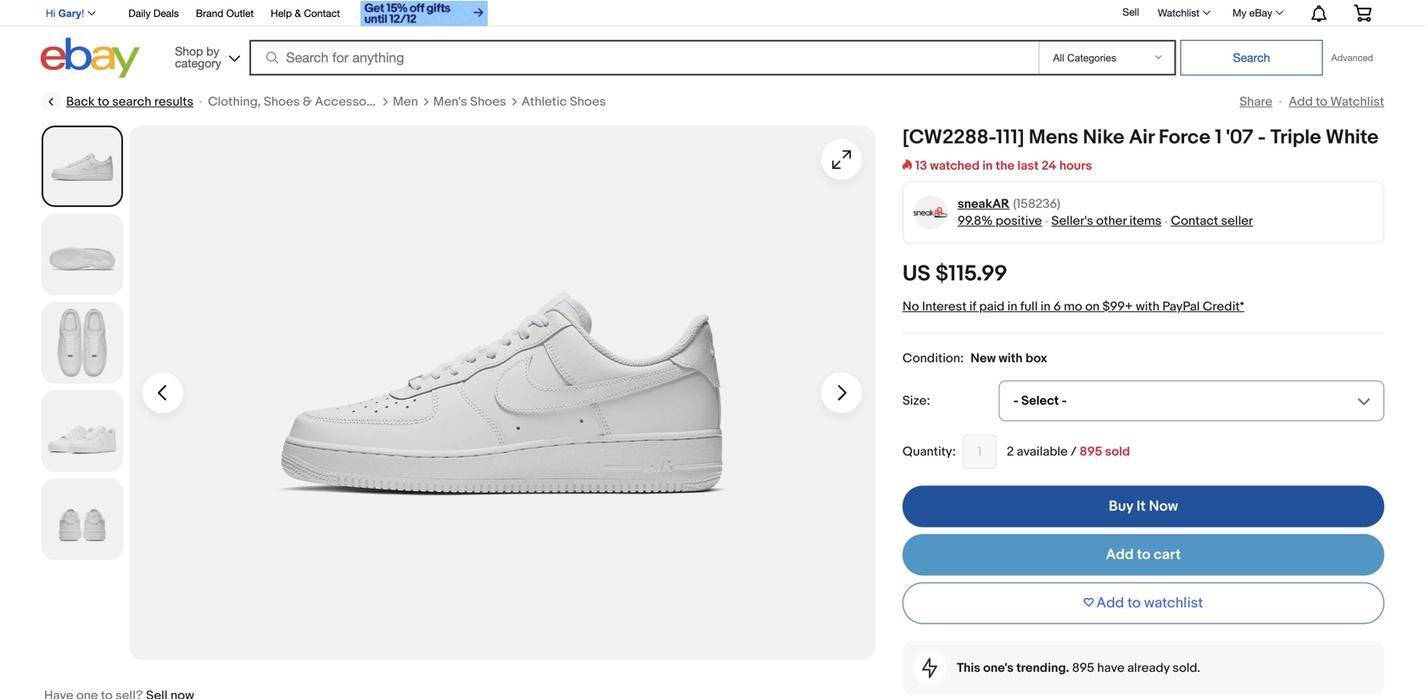 Task type: vqa. For each thing, say whether or not it's contained in the screenshot.
Buy It Now
yes



Task type: describe. For each thing, give the bounding box(es) containing it.
add for add to cart
[[1107, 546, 1134, 564]]

hi
[[46, 8, 55, 19]]

895 for have
[[1073, 661, 1095, 676]]

results
[[154, 94, 194, 109]]

already
[[1128, 661, 1170, 676]]

athletic shoes
[[522, 94, 606, 109]]

share button
[[1240, 94, 1273, 109]]

895 for sold
[[1080, 444, 1103, 460]]

help & contact
[[271, 7, 340, 19]]

1
[[1216, 126, 1223, 150]]

daily deals
[[128, 7, 179, 19]]

hi gary !
[[46, 8, 84, 19]]

Quantity: text field
[[963, 435, 997, 469]]

sell link
[[1116, 6, 1148, 18]]

99.8%
[[958, 213, 993, 229]]

add to watchlist
[[1097, 595, 1204, 612]]

1 vertical spatial contact
[[1172, 213, 1219, 229]]

advanced
[[1332, 52, 1374, 63]]

new
[[971, 351, 997, 366]]

one's
[[984, 661, 1014, 676]]

men's
[[434, 94, 467, 109]]

'07
[[1227, 126, 1254, 150]]

ebay
[[1250, 7, 1273, 19]]

mens
[[1029, 126, 1079, 150]]

positive
[[996, 213, 1043, 229]]

it
[[1137, 498, 1146, 516]]

daily
[[128, 7, 151, 19]]

us
[[903, 261, 931, 287]]

(158236)
[[1014, 196, 1061, 212]]

hours
[[1060, 158, 1093, 174]]

deals
[[154, 7, 179, 19]]

condition: new with box
[[903, 351, 1048, 366]]

add to watchlist button
[[903, 583, 1385, 624]]

advanced link
[[1324, 41, 1383, 75]]

force
[[1159, 126, 1211, 150]]

brand outlet
[[196, 7, 254, 19]]

2
[[1007, 444, 1014, 460]]

buy it now link
[[903, 486, 1385, 528]]

paid
[[980, 299, 1005, 314]]

picture 5 of 5 image
[[42, 480, 122, 559]]

outlet
[[226, 7, 254, 19]]

to for search
[[98, 94, 109, 109]]

buy it now
[[1109, 498, 1179, 516]]

available
[[1017, 444, 1068, 460]]

back to search results
[[66, 94, 194, 109]]

watchlist link
[[1149, 3, 1219, 23]]

watchlist inside 'account' navigation
[[1159, 7, 1200, 19]]

13 watched in the last 24 hours
[[916, 158, 1093, 174]]

back to search results link
[[41, 92, 194, 112]]

[cw2288-111] mens nike air force 1 '07 - triple white - picture 1 of 5 image
[[129, 126, 876, 660]]

brand
[[196, 7, 224, 19]]

white
[[1326, 126, 1379, 150]]

have
[[1098, 661, 1125, 676]]

watched
[[931, 158, 980, 174]]

items
[[1130, 213, 1162, 229]]

to for cart
[[1138, 546, 1151, 564]]

99.8% positive link
[[958, 213, 1043, 229]]

add to cart link
[[903, 534, 1385, 576]]

no interest if paid in full in 6 mo on $99+ with paypal credit*
[[903, 299, 1245, 314]]

111]
[[996, 126, 1025, 150]]

help
[[271, 7, 292, 19]]

by
[[206, 44, 219, 58]]

2 available / 895 sold
[[1007, 444, 1131, 460]]

add to watchlist link
[[1289, 94, 1385, 109]]

help & contact link
[[271, 5, 340, 23]]

/
[[1071, 444, 1077, 460]]

sneakar (158236)
[[958, 196, 1061, 212]]

sneakar image
[[914, 195, 948, 230]]

to for watchlist
[[1128, 595, 1142, 612]]

1 vertical spatial &
[[303, 94, 312, 109]]

mo
[[1064, 299, 1083, 314]]

account navigation
[[36, 0, 1385, 28]]

search
[[112, 94, 152, 109]]

category
[[175, 56, 221, 70]]

men's shoes
[[434, 94, 507, 109]]

seller's other items
[[1052, 213, 1162, 229]]

add to cart
[[1107, 546, 1182, 564]]

!
[[82, 8, 84, 19]]

$115.99
[[936, 261, 1008, 287]]

13
[[916, 158, 928, 174]]

cart
[[1154, 546, 1182, 564]]



Task type: locate. For each thing, give the bounding box(es) containing it.
0 horizontal spatial &
[[295, 7, 301, 19]]

shoes right clothing,
[[264, 94, 300, 109]]

with right the $99+
[[1136, 299, 1160, 314]]

2 horizontal spatial in
[[1041, 299, 1051, 314]]

men
[[393, 94, 418, 109]]

to
[[98, 94, 109, 109], [1317, 94, 1328, 109], [1138, 546, 1151, 564], [1128, 595, 1142, 612]]

size
[[903, 393, 927, 409]]

picture 3 of 5 image
[[42, 303, 122, 383]]

with left box
[[999, 351, 1023, 366]]

2 shoes from the left
[[470, 94, 507, 109]]

99.8% positive
[[958, 213, 1043, 229]]

shoes right men's
[[470, 94, 507, 109]]

add to watchlist
[[1289, 94, 1385, 109]]

add left the cart
[[1107, 546, 1134, 564]]

to right the back
[[98, 94, 109, 109]]

clothing, shoes & accessories men
[[208, 94, 418, 109]]

no interest if paid in full in 6 mo on $99+ with paypal credit* link
[[903, 299, 1245, 314]]

contact
[[304, 7, 340, 19], [1172, 213, 1219, 229]]

add down add to cart
[[1097, 595, 1125, 612]]

condition:
[[903, 351, 964, 366]]

shoes for men's
[[470, 94, 507, 109]]

buy
[[1109, 498, 1134, 516]]

0 horizontal spatial shoes
[[264, 94, 300, 109]]

paypal
[[1163, 299, 1201, 314]]

1 horizontal spatial &
[[303, 94, 312, 109]]

1 vertical spatial 895
[[1073, 661, 1095, 676]]

this
[[957, 661, 981, 676]]

in
[[983, 158, 993, 174], [1008, 299, 1018, 314], [1041, 299, 1051, 314]]

picture 4 of 5 image
[[42, 391, 122, 471]]

seller's other items link
[[1052, 213, 1162, 229]]

shop by category
[[175, 44, 221, 70]]

to up the triple
[[1317, 94, 1328, 109]]

gary
[[58, 8, 82, 19]]

1 horizontal spatial watchlist
[[1331, 94, 1385, 109]]

to left the cart
[[1138, 546, 1151, 564]]

seller's
[[1052, 213, 1094, 229]]

1 vertical spatial add
[[1107, 546, 1134, 564]]

6
[[1054, 299, 1062, 314]]

to left watchlist
[[1128, 595, 1142, 612]]

0 horizontal spatial with
[[999, 351, 1023, 366]]

shop by category button
[[167, 38, 244, 74]]

with details__icon image
[[923, 658, 938, 679]]

contact seller link
[[1172, 213, 1254, 229]]

sell
[[1123, 6, 1140, 18]]

0 vertical spatial watchlist
[[1159, 7, 1200, 19]]

watchlist up white
[[1331, 94, 1385, 109]]

in left full
[[1008, 299, 1018, 314]]

0 vertical spatial with
[[1136, 299, 1160, 314]]

men link
[[393, 93, 418, 110]]

box
[[1026, 351, 1048, 366]]

$99+
[[1103, 299, 1134, 314]]

sneakar link
[[958, 196, 1010, 213]]

0 horizontal spatial in
[[983, 158, 993, 174]]

last
[[1018, 158, 1039, 174]]

& inside 'account' navigation
[[295, 7, 301, 19]]

0 horizontal spatial contact
[[304, 7, 340, 19]]

air
[[1130, 126, 1155, 150]]

1 horizontal spatial shoes
[[470, 94, 507, 109]]

get an extra 15% off image
[[361, 1, 488, 26]]

now
[[1150, 498, 1179, 516]]

2 vertical spatial add
[[1097, 595, 1125, 612]]

contact left seller
[[1172, 213, 1219, 229]]

seller
[[1222, 213, 1254, 229]]

credit*
[[1203, 299, 1245, 314]]

add for add to watchlist
[[1097, 595, 1125, 612]]

& left the accessories
[[303, 94, 312, 109]]

add for add to watchlist
[[1289, 94, 1314, 109]]

0 vertical spatial 895
[[1080, 444, 1103, 460]]

0 vertical spatial contact
[[304, 7, 340, 19]]

with inside condition: new with box
[[999, 351, 1023, 366]]

1 vertical spatial watchlist
[[1331, 94, 1385, 109]]

2 horizontal spatial shoes
[[570, 94, 606, 109]]

picture 1 of 5 image
[[43, 127, 121, 205]]

share
[[1240, 94, 1273, 109]]

shoes
[[264, 94, 300, 109], [470, 94, 507, 109], [570, 94, 606, 109]]

my
[[1233, 7, 1247, 19]]

& right help
[[295, 7, 301, 19]]

contact right help
[[304, 7, 340, 19]]

nike
[[1084, 126, 1125, 150]]

895 left have
[[1073, 661, 1095, 676]]

3 shoes from the left
[[570, 94, 606, 109]]

men's shoes link
[[434, 93, 507, 110]]

contact inside 'account' navigation
[[304, 7, 340, 19]]

[cw2288-
[[903, 126, 996, 150]]

athletic shoes link
[[522, 93, 606, 110]]

watchlist right "sell" link
[[1159, 7, 1200, 19]]

shoes for clothing,
[[264, 94, 300, 109]]

clothing,
[[208, 94, 261, 109]]

clothing, shoes & accessories link
[[208, 93, 388, 110]]

sneakar
[[958, 196, 1010, 212]]

24
[[1042, 158, 1057, 174]]

athletic
[[522, 94, 567, 109]]

the
[[996, 158, 1015, 174]]

Search for anything text field
[[252, 42, 1036, 74]]

your shopping cart image
[[1354, 4, 1373, 21]]

0 horizontal spatial watchlist
[[1159, 7, 1200, 19]]

add inside button
[[1097, 595, 1125, 612]]

triple
[[1271, 126, 1322, 150]]

in left 6
[[1041, 299, 1051, 314]]

daily deals link
[[128, 5, 179, 23]]

0 vertical spatial add
[[1289, 94, 1314, 109]]

shop
[[175, 44, 203, 58]]

895 right /
[[1080, 444, 1103, 460]]

this one's trending. 895 have already sold.
[[957, 661, 1201, 676]]

shop by category banner
[[36, 0, 1385, 82]]

1 horizontal spatial in
[[1008, 299, 1018, 314]]

1 horizontal spatial with
[[1136, 299, 1160, 314]]

add up the triple
[[1289, 94, 1314, 109]]

shoes right athletic
[[570, 94, 606, 109]]

[cw2288-111] mens nike air force 1 '07 - triple white
[[903, 126, 1379, 150]]

1 vertical spatial with
[[999, 351, 1023, 366]]

shoes for athletic
[[570, 94, 606, 109]]

none submit inside shop by category "banner"
[[1181, 40, 1324, 76]]

None submit
[[1181, 40, 1324, 76]]

full
[[1021, 299, 1038, 314]]

to inside button
[[1128, 595, 1142, 612]]

to for watchlist
[[1317, 94, 1328, 109]]

watchlist
[[1159, 7, 1200, 19], [1331, 94, 1385, 109]]

us $115.99
[[903, 261, 1008, 287]]

interest
[[923, 299, 967, 314]]

watchlist
[[1145, 595, 1204, 612]]

1 horizontal spatial contact
[[1172, 213, 1219, 229]]

if
[[970, 299, 977, 314]]

1 shoes from the left
[[264, 94, 300, 109]]

no
[[903, 299, 920, 314]]

on
[[1086, 299, 1100, 314]]

contact seller
[[1172, 213, 1254, 229]]

picture 2 of 5 image
[[42, 215, 122, 295]]

-
[[1259, 126, 1267, 150]]

trending.
[[1017, 661, 1070, 676]]

in left the
[[983, 158, 993, 174]]

back
[[66, 94, 95, 109]]

0 vertical spatial &
[[295, 7, 301, 19]]

my ebay link
[[1224, 3, 1292, 23]]



